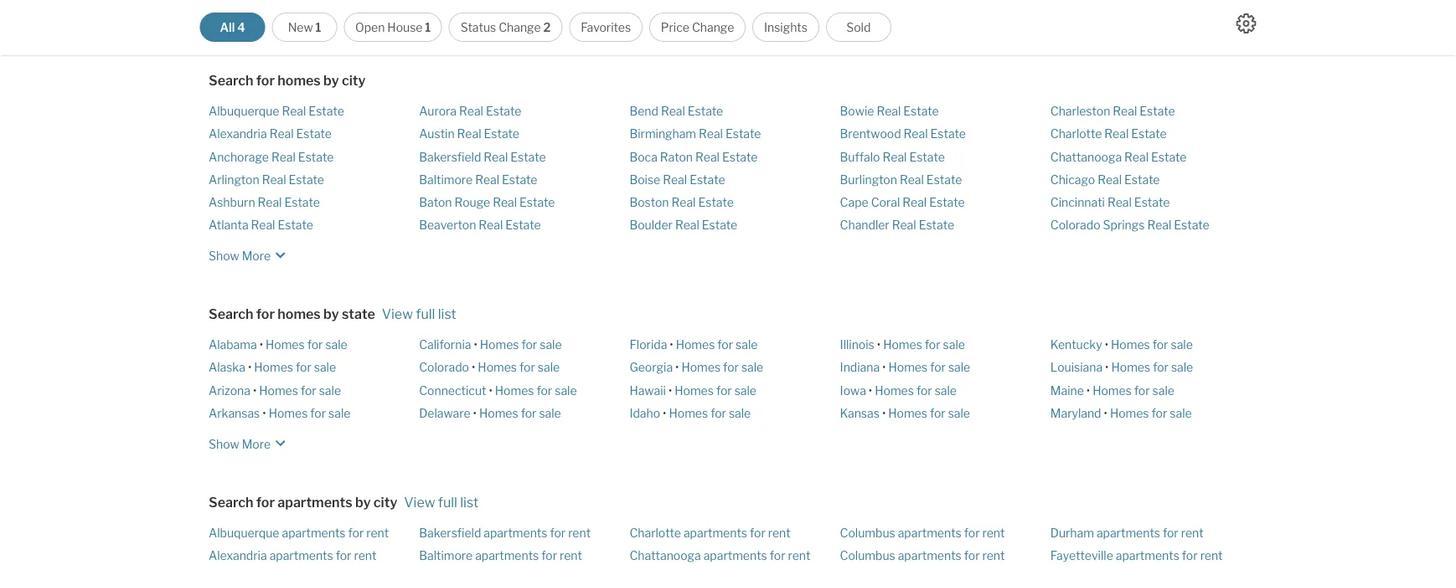 Task type: describe. For each thing, give the bounding box(es) containing it.
bakersfield real estate link
[[419, 150, 546, 164]]

estate down 'birmingham real estate'
[[722, 150, 758, 164]]

New radio
[[272, 13, 337, 42]]

rent for "albuquerque apartments for rent" link
[[366, 526, 389, 541]]

ashburn real estate link
[[209, 196, 320, 210]]

homes for georgia
[[682, 361, 721, 375]]

estate for boulder real estate
[[702, 219, 738, 233]]

real down burlington real estate
[[903, 196, 927, 210]]

show for 1st show more link
[[209, 249, 239, 264]]

All radio
[[200, 13, 265, 42]]

estate for ashburn real estate
[[284, 196, 320, 210]]

cincinnati
[[1050, 196, 1105, 210]]

bowie real estate
[[840, 105, 939, 119]]

albuquerque apartments for rent
[[209, 526, 389, 541]]

rouge
[[455, 196, 490, 210]]

price change
[[661, 20, 734, 34]]

1 columbus apartments for rent from the top
[[840, 526, 1005, 541]]

sale for california • homes for sale
[[540, 338, 562, 353]]

chattanooga for chattanooga apartments for rent
[[630, 549, 701, 563]]

real for boulder real estate
[[675, 219, 699, 233]]

search for homes by city
[[209, 73, 366, 89]]

sold
[[846, 20, 871, 34]]

estate for bakersfield real estate
[[510, 150, 546, 164]]

durham
[[1050, 526, 1094, 541]]

idaho
[[630, 407, 660, 421]]

homes for sale link for iowa • homes for sale
[[875, 384, 957, 398]]

• for delaware
[[473, 407, 477, 421]]

buffalo
[[840, 150, 880, 164]]

louisiana • homes for sale
[[1050, 361, 1193, 375]]

all
[[220, 20, 235, 34]]

baltimore apartments for rent
[[419, 549, 582, 563]]

• for kansas
[[882, 407, 886, 421]]

change for status
[[499, 20, 541, 34]]

boulder real estate link
[[630, 219, 738, 233]]

hawaii
[[630, 384, 666, 398]]

maryland • homes for sale
[[1050, 407, 1192, 421]]

real for atlanta real estate
[[251, 219, 275, 233]]

real for charlotte real estate
[[1105, 127, 1129, 142]]

real for charleston real estate
[[1113, 105, 1137, 119]]

estate for albuquerque real estate
[[309, 105, 344, 119]]

rent for bakersfield apartments for rent link
[[568, 526, 591, 541]]

real for boston real estate
[[672, 196, 696, 210]]

homes for iowa
[[875, 384, 914, 398]]

apartments for the alexandria apartments for rent link
[[269, 549, 333, 563]]

california link
[[419, 338, 471, 353]]

austin real estate link
[[419, 127, 519, 142]]

kentucky
[[1050, 338, 1102, 353]]

chattanooga apartments for rent link
[[630, 549, 811, 563]]

rent for chattanooga apartments for rent link
[[788, 549, 811, 563]]

estate right springs
[[1174, 219, 1210, 233]]

sale for louisiana • homes for sale
[[1171, 361, 1193, 375]]

aurora
[[419, 105, 457, 119]]

ashburn real estate
[[209, 196, 320, 210]]

status
[[461, 20, 496, 34]]

estate for bend real estate
[[688, 105, 723, 119]]

rent for fayetteville apartments for rent "link"
[[1200, 549, 1223, 563]]

rent for the alexandria apartments for rent link
[[354, 549, 377, 563]]

buffalo real estate
[[840, 150, 945, 164]]

real for beaverton real estate
[[479, 219, 503, 233]]

search for apartments by city view full list
[[209, 495, 479, 511]]

real for birmingham real estate
[[699, 127, 723, 142]]

burlington real estate
[[840, 173, 962, 187]]

colorado link
[[419, 361, 469, 375]]

boulder real estate
[[630, 219, 738, 233]]

homes for maine
[[1093, 384, 1132, 398]]

homes for sale link for alaska • homes for sale
[[254, 361, 336, 375]]

fayetteville apartments for rent link
[[1050, 549, 1223, 563]]

sale for maine • homes for sale
[[1153, 384, 1175, 398]]

more for 1st show more link
[[242, 249, 271, 264]]

estate for bowie real estate
[[903, 105, 939, 119]]

estate for burlington real estate
[[927, 173, 962, 187]]

chicago real estate link
[[1050, 173, 1160, 187]]

cape
[[840, 196, 869, 210]]

estate for alexandria real estate
[[296, 127, 332, 142]]

arizona link
[[209, 384, 250, 398]]

sale for arkansas • homes for sale
[[329, 407, 351, 421]]

chandler
[[840, 219, 890, 233]]

alaska link
[[209, 361, 245, 375]]

durham apartments for rent
[[1050, 526, 1204, 541]]

charleston
[[1050, 105, 1110, 119]]

sale for connecticut • homes for sale
[[555, 384, 577, 398]]

real for albuquerque real estate
[[282, 105, 306, 119]]

bakersfield for bakersfield apartments for rent
[[419, 526, 481, 541]]

apartments for 'durham apartments for rent' link
[[1097, 526, 1160, 541]]

estate down burlington real estate
[[929, 196, 965, 210]]

albuquerque real estate
[[209, 105, 344, 119]]

bakersfield apartments for rent
[[419, 526, 591, 541]]

sale for kansas • homes for sale
[[948, 407, 970, 421]]

baltimore apartments for rent link
[[419, 549, 582, 563]]

arizona
[[209, 384, 250, 398]]

2 columbus apartments for rent link from the top
[[840, 549, 1005, 563]]

favorites
[[581, 20, 631, 34]]

baltimore real estate
[[419, 173, 537, 187]]

full for search for apartments by city view full list
[[438, 495, 457, 511]]

• for arkansas
[[263, 407, 266, 421]]

apartments for chattanooga apartments for rent link
[[704, 549, 767, 563]]

by for search for homes by state view full list
[[323, 306, 339, 323]]

city for homes
[[342, 73, 366, 89]]

• for indiana
[[882, 361, 886, 375]]

chattanooga real estate link
[[1050, 150, 1187, 164]]

search for search for homes by city
[[209, 73, 253, 89]]

fayetteville apartments for rent
[[1050, 549, 1223, 563]]

homes for connecticut
[[495, 384, 534, 398]]

• for colorado
[[472, 361, 475, 375]]

baltimore real estate link
[[419, 173, 537, 187]]

estate for brentwood real estate
[[930, 127, 966, 142]]

real right rouge
[[493, 196, 517, 210]]

rent for 2nd columbus apartments for rent link from the bottom of the page
[[982, 526, 1005, 541]]

iowa link
[[840, 384, 866, 398]]

arkansas • homes for sale
[[209, 407, 351, 421]]

maryland link
[[1050, 407, 1101, 421]]

boston
[[630, 196, 669, 210]]

kansas • homes for sale
[[840, 407, 970, 421]]

kansas
[[840, 407, 880, 421]]

Status Change radio
[[449, 13, 563, 42]]

charleston real estate link
[[1050, 105, 1175, 119]]

colorado springs real estate
[[1050, 219, 1210, 233]]

real for chicago real estate
[[1098, 173, 1122, 187]]

Open House radio
[[344, 13, 442, 42]]

• for florida
[[670, 338, 673, 353]]

• for idaho
[[663, 407, 666, 421]]

real down 'birmingham real estate'
[[695, 150, 720, 164]]

homes for hawaii
[[675, 384, 714, 398]]

brentwood real estate link
[[840, 127, 966, 142]]

louisiana link
[[1050, 361, 1103, 375]]

arkansas link
[[209, 407, 260, 421]]

list for search for apartments by city view full list
[[460, 495, 479, 511]]

2 columbus apartments for rent from the top
[[840, 549, 1005, 563]]

sale for colorado • homes for sale
[[538, 361, 560, 375]]

florida
[[630, 338, 667, 353]]

albuquerque for real
[[209, 105, 279, 119]]

real right springs
[[1147, 219, 1172, 233]]

charlotte real estate link
[[1050, 127, 1167, 142]]

show for first show more link from the bottom of the page
[[209, 438, 239, 452]]

1 columbus apartments for rent link from the top
[[840, 526, 1005, 541]]

2 show more link from the top
[[209, 429, 291, 454]]

delaware link
[[419, 407, 471, 421]]

homes for state
[[278, 306, 321, 323]]

estate for boise real estate
[[690, 173, 725, 187]]

homes for kansas
[[888, 407, 927, 421]]

homes for city
[[278, 73, 321, 89]]

california
[[419, 338, 471, 353]]

sale for delaware • homes for sale
[[539, 407, 561, 421]]

coral
[[871, 196, 900, 210]]

estate for austin real estate
[[484, 127, 519, 142]]

sale for alabama • homes for sale
[[325, 338, 348, 353]]

homes for alabama
[[266, 338, 305, 353]]

hawaii • homes for sale
[[630, 384, 757, 398]]

fayetteville
[[1050, 549, 1113, 563]]

real for chattanooga real estate
[[1124, 150, 1149, 164]]

homes for florida
[[676, 338, 715, 353]]

baltimore for baltimore apartments for rent
[[419, 549, 473, 563]]

estate for chandler real estate
[[919, 219, 954, 233]]

boulder
[[630, 219, 673, 233]]

brentwood real estate
[[840, 127, 966, 142]]

chicago
[[1050, 173, 1095, 187]]

by for search for homes by city
[[323, 73, 339, 89]]

estate up the beaverton real estate
[[520, 196, 555, 210]]

atlanta real estate
[[209, 219, 313, 233]]

real for ashburn real estate
[[258, 196, 282, 210]]

• for georgia
[[675, 361, 679, 375]]

alexandria for alexandria real estate
[[209, 127, 267, 142]]



Task type: vqa. For each thing, say whether or not it's contained in the screenshot.


Task type: locate. For each thing, give the bounding box(es) containing it.
1 vertical spatial columbus apartments for rent link
[[840, 549, 1005, 563]]

insights
[[764, 20, 808, 34]]

sale for iowa • homes for sale
[[935, 384, 957, 398]]

0 vertical spatial baltimore
[[419, 173, 473, 187]]

boca raton real estate
[[630, 150, 758, 164]]

0 vertical spatial full
[[416, 306, 435, 323]]

albuquerque
[[209, 105, 279, 119], [209, 526, 279, 541]]

show more for first show more link from the bottom of the page
[[209, 438, 271, 452]]

real up cincinnati real estate link
[[1098, 173, 1122, 187]]

real for bakersfield real estate
[[484, 150, 508, 164]]

1 vertical spatial columbus
[[840, 549, 895, 563]]

albuquerque real estate link
[[209, 105, 344, 119]]

estate up cape coral real estate at the top right
[[927, 173, 962, 187]]

• down arizona • homes for sale
[[263, 407, 266, 421]]

sale up connecticut • homes for sale
[[538, 361, 560, 375]]

1 columbus from the top
[[840, 526, 895, 541]]

2 bakersfield from the top
[[419, 526, 481, 541]]

maine • homes for sale
[[1050, 384, 1175, 398]]

columbus for 2nd columbus apartments for rent link from the bottom of the page
[[840, 526, 895, 541]]

2 homes from the top
[[278, 306, 321, 323]]

florida • homes for sale
[[630, 338, 758, 353]]

homes for sale link for kentucky • homes for sale
[[1111, 338, 1193, 353]]

Sold radio
[[826, 13, 891, 42]]

arlington
[[209, 173, 259, 187]]

homes for sale link up indiana • homes for sale
[[883, 338, 965, 353]]

1
[[315, 20, 321, 34], [425, 20, 431, 34]]

homes down illinois • homes for sale
[[889, 361, 928, 375]]

homes for sale link down arizona • homes for sale
[[269, 407, 351, 421]]

real for austin real estate
[[457, 127, 481, 142]]

homes down florida • homes for sale on the bottom of the page
[[682, 361, 721, 375]]

by left state
[[323, 306, 339, 323]]

indiana link
[[840, 361, 880, 375]]

chattanooga up chicago
[[1050, 150, 1122, 164]]

sale for arizona • homes for sale
[[319, 384, 341, 398]]

estate down charlotte real estate
[[1151, 150, 1187, 164]]

1 horizontal spatial full
[[438, 495, 457, 511]]

arlington real estate link
[[209, 173, 324, 187]]

homes for sale link for delaware • homes for sale
[[479, 407, 561, 421]]

birmingham real estate link
[[630, 127, 761, 142]]

baltimore down bakersfield apartments for rent link
[[419, 549, 473, 563]]

sale for georgia • homes for sale
[[741, 361, 763, 375]]

kentucky • homes for sale
[[1050, 338, 1193, 353]]

1 vertical spatial show
[[209, 438, 239, 452]]

0 vertical spatial chattanooga
[[1050, 150, 1122, 164]]

4
[[237, 20, 245, 34]]

charlotte real estate
[[1050, 127, 1167, 142]]

rent for baltimore apartments for rent link on the left of the page
[[560, 549, 582, 563]]

view full list link up bakersfield apartments for rent
[[404, 495, 479, 511]]

1 vertical spatial view full list link
[[404, 495, 479, 511]]

1 horizontal spatial 1
[[425, 20, 431, 34]]

estate up charlotte real estate link
[[1140, 105, 1175, 119]]

view
[[382, 306, 413, 323], [404, 495, 435, 511]]

real up burlington real estate
[[883, 150, 907, 164]]

homes for sale link for connecticut • homes for sale
[[495, 384, 577, 398]]

estate up brentwood real estate
[[903, 105, 939, 119]]

• for maine
[[1087, 384, 1090, 398]]

cape coral real estate link
[[840, 196, 965, 210]]

0 vertical spatial columbus
[[840, 526, 895, 541]]

change right price
[[692, 20, 734, 34]]

• for louisiana
[[1105, 361, 1109, 375]]

• for connecticut
[[489, 384, 492, 398]]

change for price
[[692, 20, 734, 34]]

homes for sale link for arizona • homes for sale
[[259, 384, 341, 398]]

2 albuquerque from the top
[[209, 526, 279, 541]]

0 vertical spatial columbus apartments for rent link
[[840, 526, 1005, 541]]

1 homes from the top
[[278, 73, 321, 89]]

sale down hawaii • homes for sale
[[729, 407, 751, 421]]

• right arizona link at bottom left
[[253, 384, 257, 398]]

alabama link
[[209, 338, 257, 353]]

baton rouge real estate link
[[419, 196, 555, 210]]

0 horizontal spatial charlotte
[[630, 526, 681, 541]]

cincinnati real estate
[[1050, 196, 1170, 210]]

2 baltimore from the top
[[419, 549, 473, 563]]

homes up connecticut • homes for sale
[[478, 361, 517, 375]]

real up cape coral real estate at the top right
[[900, 173, 924, 187]]

homes up alaska • homes for sale
[[266, 338, 305, 353]]

0 vertical spatial alexandria
[[209, 127, 267, 142]]

homes up indiana • homes for sale
[[883, 338, 922, 353]]

• right the illinois
[[877, 338, 881, 353]]

new
[[288, 20, 313, 34]]

estate up colorado springs real estate
[[1134, 196, 1170, 210]]

1 more from the top
[[242, 249, 271, 264]]

colorado • homes for sale
[[419, 361, 560, 375]]

Favorites radio
[[569, 13, 643, 42]]

homes down iowa • homes for sale
[[888, 407, 927, 421]]

1 vertical spatial list
[[460, 495, 479, 511]]

0 horizontal spatial change
[[499, 20, 541, 34]]

1 baltimore from the top
[[419, 173, 473, 187]]

louisiana
[[1050, 361, 1103, 375]]

1 vertical spatial bakersfield
[[419, 526, 481, 541]]

homes for illinois
[[883, 338, 922, 353]]

homes for sale link for louisiana • homes for sale
[[1111, 361, 1193, 375]]

1 vertical spatial city
[[374, 495, 397, 511]]

view full list link up the 'california' link
[[382, 306, 456, 323]]

0 vertical spatial bakersfield
[[419, 150, 481, 164]]

2 search from the top
[[209, 306, 253, 323]]

california • homes for sale
[[419, 338, 562, 353]]

sale down louisiana • homes for sale
[[1153, 384, 1175, 398]]

1 inside new radio
[[315, 20, 321, 34]]

city for apartments
[[374, 495, 397, 511]]

0 horizontal spatial full
[[416, 306, 435, 323]]

0 vertical spatial charlotte
[[1050, 127, 1102, 142]]

0 vertical spatial view full list link
[[382, 306, 456, 323]]

0 horizontal spatial city
[[342, 73, 366, 89]]

chicago real estate
[[1050, 173, 1160, 187]]

colorado down california
[[419, 361, 469, 375]]

baltimore for baltimore real estate
[[419, 173, 473, 187]]

anchorage real estate
[[209, 150, 334, 164]]

2 columbus from the top
[[840, 549, 895, 563]]

city
[[342, 73, 366, 89], [374, 495, 397, 511]]

boise
[[630, 173, 660, 187]]

homes for sale link for kansas • homes for sale
[[888, 407, 970, 421]]

sale up the "colorado • homes for sale"
[[540, 338, 562, 353]]

2 alexandria from the top
[[209, 549, 267, 563]]

1 change from the left
[[499, 20, 541, 34]]

open
[[355, 20, 385, 34]]

1 vertical spatial full
[[438, 495, 457, 511]]

0 horizontal spatial colorado
[[419, 361, 469, 375]]

apartments for charlotte apartments for rent link
[[684, 526, 747, 541]]

homes for kentucky
[[1111, 338, 1150, 353]]

• right georgia link at the left of page
[[675, 361, 679, 375]]

1 vertical spatial more
[[242, 438, 271, 452]]

alexandria
[[209, 127, 267, 142], [209, 549, 267, 563]]

• for alaska
[[248, 361, 252, 375]]

2 change from the left
[[692, 20, 734, 34]]

arlington real estate
[[209, 173, 324, 187]]

homes for sale link up connecticut • homes for sale
[[478, 361, 560, 375]]

buffalo real estate link
[[840, 150, 945, 164]]

homes for colorado
[[478, 361, 517, 375]]

charlotte apartments for rent
[[630, 526, 791, 541]]

estate down albuquerque real estate "link"
[[296, 127, 332, 142]]

homes for sale link up georgia • homes for sale
[[676, 338, 758, 353]]

1 vertical spatial columbus apartments for rent
[[840, 549, 1005, 563]]

real up boca raton real estate link
[[699, 127, 723, 142]]

sale up georgia • homes for sale
[[736, 338, 758, 353]]

0 horizontal spatial chattanooga
[[630, 549, 701, 563]]

0 horizontal spatial list
[[438, 306, 456, 323]]

rent
[[366, 526, 389, 541], [568, 526, 591, 541], [768, 526, 791, 541], [982, 526, 1005, 541], [1181, 526, 1204, 541], [354, 549, 377, 563], [560, 549, 582, 563], [788, 549, 811, 563], [982, 549, 1005, 563], [1200, 549, 1223, 563]]

estate for chattanooga real estate
[[1151, 150, 1187, 164]]

apartments for fayetteville apartments for rent "link"
[[1116, 549, 1180, 563]]

1 horizontal spatial city
[[374, 495, 397, 511]]

real down albuquerque real estate "link"
[[269, 127, 294, 142]]

0 vertical spatial city
[[342, 73, 366, 89]]

• up the maine • homes for sale
[[1105, 361, 1109, 375]]

list up bakersfield apartments for rent
[[460, 495, 479, 511]]

colorado for colorado • homes for sale
[[419, 361, 469, 375]]

real up springs
[[1108, 196, 1132, 210]]

homes for indiana
[[889, 361, 928, 375]]

homes down kentucky • homes for sale
[[1111, 361, 1150, 375]]

homes for california
[[480, 338, 519, 353]]

1 right house
[[425, 20, 431, 34]]

• right hawaii
[[669, 384, 672, 398]]

• up the "colorado • homes for sale"
[[474, 338, 477, 353]]

atlanta
[[209, 219, 248, 233]]

brentwood
[[840, 127, 901, 142]]

baltimore up 'baton'
[[419, 173, 473, 187]]

georgia link
[[630, 361, 673, 375]]

albuquerque up the alexandria apartments for rent link
[[209, 526, 279, 541]]

1 vertical spatial albuquerque
[[209, 526, 279, 541]]

estate for chicago real estate
[[1124, 173, 1160, 187]]

real for bend real estate
[[661, 105, 685, 119]]

homes for sale link for arkansas • homes for sale
[[269, 407, 351, 421]]

2 vertical spatial search
[[209, 495, 253, 511]]

state
[[342, 306, 375, 323]]

• right 'indiana'
[[882, 361, 886, 375]]

connecticut link
[[419, 384, 486, 398]]

birmingham
[[630, 127, 696, 142]]

2 show more from the top
[[209, 438, 271, 452]]

1 horizontal spatial list
[[460, 495, 479, 511]]

sale down iowa • homes for sale
[[948, 407, 970, 421]]

estate down alexandria real estate
[[298, 150, 334, 164]]

0 vertical spatial list
[[438, 306, 456, 323]]

sale up louisiana • homes for sale
[[1171, 338, 1193, 353]]

charlotte for charlotte apartments for rent
[[630, 526, 681, 541]]

1 1 from the left
[[315, 20, 321, 34]]

change inside radio
[[499, 20, 541, 34]]

0 vertical spatial show
[[209, 249, 239, 264]]

1 horizontal spatial change
[[692, 20, 734, 34]]

chandler real estate link
[[840, 219, 954, 233]]

1 vertical spatial alexandria
[[209, 549, 267, 563]]

columbus
[[840, 526, 895, 541], [840, 549, 895, 563]]

real down aurora real estate
[[457, 127, 481, 142]]

1 vertical spatial by
[[323, 306, 339, 323]]

bowie real estate link
[[840, 105, 939, 119]]

iowa • homes for sale
[[840, 384, 957, 398]]

real up the 'austin real estate' link
[[459, 105, 483, 119]]

sale for kentucky • homes for sale
[[1171, 338, 1193, 353]]

0 vertical spatial by
[[323, 73, 339, 89]]

homes down arizona • homes for sale
[[269, 407, 308, 421]]

estate for charlotte real estate
[[1131, 127, 1167, 142]]

homes down connecticut • homes for sale
[[479, 407, 518, 421]]

estate for boston real estate
[[698, 196, 734, 210]]

indiana • homes for sale
[[840, 361, 970, 375]]

anchorage
[[209, 150, 269, 164]]

homes up louisiana • homes for sale
[[1111, 338, 1150, 353]]

0 horizontal spatial 1
[[315, 20, 321, 34]]

alaska • homes for sale
[[209, 361, 336, 375]]

real for anchorage real estate
[[271, 150, 296, 164]]

1 bakersfield from the top
[[419, 150, 481, 164]]

apartments for bakersfield apartments for rent link
[[484, 526, 547, 541]]

homes for sale link down georgia • homes for sale
[[675, 384, 757, 398]]

indiana
[[840, 361, 880, 375]]

Price Change radio
[[649, 13, 746, 42]]

1 show more from the top
[[209, 249, 271, 264]]

columbus for second columbus apartments for rent link
[[840, 549, 895, 563]]

1 show from the top
[[209, 249, 239, 264]]

estate down baton rouge real estate
[[505, 219, 541, 233]]

bakersfield apartments for rent link
[[419, 526, 591, 541]]

real up chattanooga real estate link
[[1105, 127, 1129, 142]]

0 vertical spatial view
[[382, 306, 413, 323]]

real for alexandria real estate
[[269, 127, 294, 142]]

Insights radio
[[752, 13, 819, 42]]

view full list link
[[382, 306, 456, 323], [404, 495, 479, 511]]

charleston real estate
[[1050, 105, 1175, 119]]

maine
[[1050, 384, 1084, 398]]

atlanta real estate link
[[209, 219, 313, 233]]

1 search from the top
[[209, 73, 253, 89]]

homes for sale link up louisiana • homes for sale
[[1111, 338, 1193, 353]]

homes for sale link down hawaii • homes for sale
[[669, 407, 751, 421]]

show more link
[[209, 241, 291, 266], [209, 429, 291, 454]]

sale down arizona • homes for sale
[[329, 407, 351, 421]]

0 vertical spatial more
[[242, 249, 271, 264]]

option group
[[200, 13, 891, 42]]

full up bakersfield apartments for rent
[[438, 495, 457, 511]]

alaska
[[209, 361, 245, 375]]

• right 'delaware'
[[473, 407, 477, 421]]

homes for delaware
[[479, 407, 518, 421]]

real for buffalo real estate
[[883, 150, 907, 164]]

homes up maryland • homes for sale
[[1093, 384, 1132, 398]]

real for cincinnati real estate
[[1108, 196, 1132, 210]]

maine link
[[1050, 384, 1084, 398]]

0 vertical spatial albuquerque
[[209, 105, 279, 119]]

ashburn
[[209, 196, 255, 210]]

homes for arizona
[[259, 384, 298, 398]]

boca raton real estate link
[[630, 150, 758, 164]]

apartments for "albuquerque apartments for rent" link
[[282, 526, 346, 541]]

baton
[[419, 196, 452, 210]]

burlington real estate link
[[840, 173, 962, 187]]

show down arkansas
[[209, 438, 239, 452]]

estate down the brentwood real estate link
[[909, 150, 945, 164]]

sale for hawaii • homes for sale
[[735, 384, 757, 398]]

estate for cincinnati real estate
[[1134, 196, 1170, 210]]

• for california
[[474, 338, 477, 353]]

durham apartments for rent link
[[1050, 526, 1204, 541]]

connecticut • homes for sale
[[419, 384, 577, 398]]

0 vertical spatial show more
[[209, 249, 271, 264]]

1 show more link from the top
[[209, 241, 291, 266]]

idaho • homes for sale
[[630, 407, 751, 421]]

real up charlotte real estate
[[1113, 105, 1137, 119]]

alabama • homes for sale
[[209, 338, 348, 353]]

anchorage real estate link
[[209, 150, 334, 164]]

real down the ashburn real estate
[[251, 219, 275, 233]]

0 vertical spatial homes
[[278, 73, 321, 89]]

boise real estate
[[630, 173, 725, 187]]

open house 1
[[355, 20, 431, 34]]

homes for sale link down iowa • homes for sale
[[888, 407, 970, 421]]

homes up alabama • homes for sale
[[278, 306, 321, 323]]

apartments for baltimore apartments for rent link on the left of the page
[[475, 549, 539, 563]]

view full list link for search for apartments by city
[[404, 495, 479, 511]]

more down atlanta real estate link
[[242, 249, 271, 264]]

1 vertical spatial homes
[[278, 306, 321, 323]]

2 1 from the left
[[425, 20, 431, 34]]

charlotte for charlotte real estate
[[1050, 127, 1102, 142]]

1 vertical spatial charlotte
[[630, 526, 681, 541]]

estate for buffalo real estate
[[909, 150, 945, 164]]

1 horizontal spatial charlotte
[[1050, 127, 1102, 142]]

real down boston real estate link
[[675, 219, 699, 233]]

florida link
[[630, 338, 667, 353]]

sale up indiana • homes for sale
[[943, 338, 965, 353]]

homes for maryland
[[1110, 407, 1149, 421]]

2 vertical spatial by
[[355, 495, 371, 511]]

1 horizontal spatial chattanooga
[[1050, 150, 1122, 164]]

price
[[661, 20, 689, 34]]

estate up boulder real estate
[[698, 196, 734, 210]]

real down search for homes by city
[[282, 105, 306, 119]]

alexandria apartments for rent
[[209, 549, 377, 563]]

0 vertical spatial search
[[209, 73, 253, 89]]

estate up "boca raton real estate"
[[726, 127, 761, 142]]

0 vertical spatial show more link
[[209, 241, 291, 266]]

• for arizona
[[253, 384, 257, 398]]

rent for charlotte apartments for rent link
[[768, 526, 791, 541]]

search for search for homes by state view full list
[[209, 306, 253, 323]]

• down the maine • homes for sale
[[1104, 407, 1108, 421]]

real for baltimore real estate
[[475, 173, 499, 187]]

0 vertical spatial colorado
[[1050, 219, 1101, 233]]

1 vertical spatial show more
[[209, 438, 271, 452]]

columbus apartments for rent
[[840, 526, 1005, 541], [840, 549, 1005, 563]]

show more
[[209, 249, 271, 264], [209, 438, 271, 452]]

estate down anchorage real estate link
[[289, 173, 324, 187]]

homes down georgia • homes for sale
[[675, 384, 714, 398]]

bend real estate
[[630, 105, 723, 119]]

3 search from the top
[[209, 495, 253, 511]]

real down charlotte real estate
[[1124, 150, 1149, 164]]

new 1
[[288, 20, 321, 34]]

• down "california • homes for sale" on the bottom left of page
[[472, 361, 475, 375]]

illinois • homes for sale
[[840, 338, 965, 353]]

beaverton
[[419, 219, 476, 233]]

chandler real estate
[[840, 219, 954, 233]]

sale down the maine • homes for sale
[[1170, 407, 1192, 421]]

real up the brentwood real estate link
[[877, 105, 901, 119]]

homes for sale link down connecticut • homes for sale
[[479, 407, 561, 421]]

estate for birmingham real estate
[[726, 127, 761, 142]]

1 vertical spatial colorado
[[419, 361, 469, 375]]

sale for alaska • homes for sale
[[314, 361, 336, 375]]

1 alexandria from the top
[[209, 127, 267, 142]]

estate
[[309, 105, 344, 119], [486, 105, 521, 119], [688, 105, 723, 119], [903, 105, 939, 119], [1140, 105, 1175, 119], [296, 127, 332, 142], [484, 127, 519, 142], [726, 127, 761, 142], [930, 127, 966, 142], [1131, 127, 1167, 142], [298, 150, 334, 164], [510, 150, 546, 164], [722, 150, 758, 164], [909, 150, 945, 164], [1151, 150, 1187, 164], [289, 173, 324, 187], [502, 173, 537, 187], [690, 173, 725, 187], [927, 173, 962, 187], [1124, 173, 1160, 187], [284, 196, 320, 210], [520, 196, 555, 210], [698, 196, 734, 210], [929, 196, 965, 210], [1134, 196, 1170, 210], [278, 219, 313, 233], [505, 219, 541, 233], [702, 219, 738, 233], [919, 219, 954, 233], [1174, 219, 1210, 233]]

show more link down arkansas link
[[209, 429, 291, 454]]

alexandria for alexandria apartments for rent
[[209, 549, 267, 563]]

homes for louisiana
[[1111, 361, 1150, 375]]

1 vertical spatial show more link
[[209, 429, 291, 454]]

austin
[[419, 127, 455, 142]]

homes for sale link for georgia • homes for sale
[[682, 361, 763, 375]]

status change 2
[[461, 20, 551, 34]]

1 albuquerque from the top
[[209, 105, 279, 119]]

albuquerque apartments for rent link
[[209, 526, 389, 541]]

homes for sale link down 'search for homes by state view full list'
[[266, 338, 348, 353]]

1 horizontal spatial colorado
[[1050, 219, 1101, 233]]

by down new radio
[[323, 73, 339, 89]]

rent for second columbus apartments for rent link
[[982, 549, 1005, 563]]

1 vertical spatial search
[[209, 306, 253, 323]]

real up buffalo real estate at the top of the page
[[904, 127, 928, 142]]

option group containing all
[[200, 13, 891, 42]]

sale down 'search for homes by state view full list'
[[325, 338, 348, 353]]

2 show from the top
[[209, 438, 239, 452]]

change left 2
[[499, 20, 541, 34]]

homes for sale link for maine • homes for sale
[[1093, 384, 1175, 398]]

2
[[543, 20, 551, 34]]

colorado
[[1050, 219, 1101, 233], [419, 361, 469, 375]]

2 more from the top
[[242, 438, 271, 452]]

raton
[[660, 150, 693, 164]]

change inside radio
[[692, 20, 734, 34]]

• right the iowa
[[869, 384, 872, 398]]

1 vertical spatial baltimore
[[419, 549, 473, 563]]

homes for idaho
[[669, 407, 708, 421]]

beaverton real estate
[[419, 219, 541, 233]]

1 vertical spatial view
[[404, 495, 435, 511]]

show more down atlanta
[[209, 249, 271, 264]]

0 vertical spatial columbus apartments for rent
[[840, 526, 1005, 541]]

search up alabama in the left bottom of the page
[[209, 306, 253, 323]]

1 vertical spatial chattanooga
[[630, 549, 701, 563]]

show more link down atlanta real estate link
[[209, 241, 291, 266]]

chattanooga apartments for rent
[[630, 549, 811, 563]]

1 inside open house option
[[425, 20, 431, 34]]

alexandria real estate
[[209, 127, 332, 142]]

by up albuquerque apartments for rent on the bottom of page
[[355, 495, 371, 511]]

• right florida "link"
[[670, 338, 673, 353]]

baton rouge real estate
[[419, 196, 555, 210]]

sale for indiana • homes for sale
[[948, 361, 970, 375]]

real down arlington real estate link
[[258, 196, 282, 210]]



